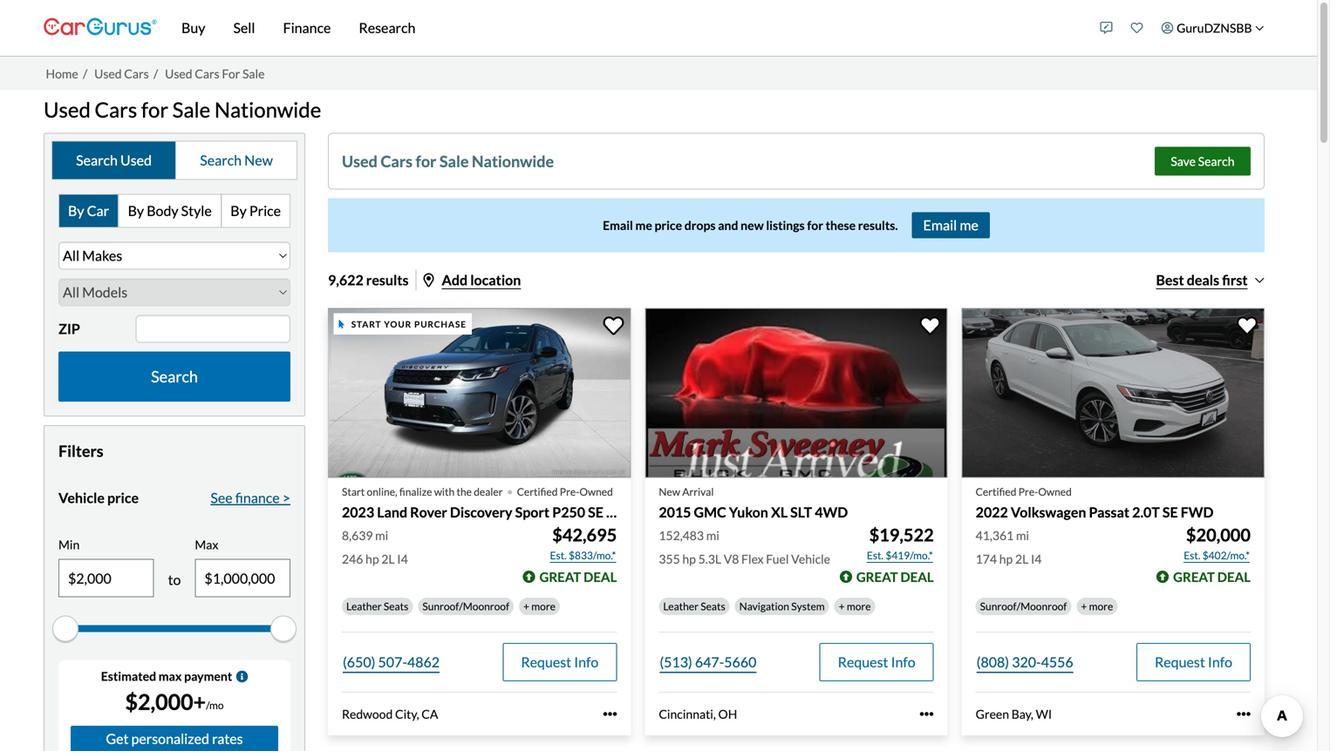 Task type: locate. For each thing, give the bounding box(es) containing it.
mi inside 152,483 mi 355 hp 5.3l v8 flex fuel vehicle
[[706, 529, 719, 543]]

info circle image
[[236, 671, 248, 683]]

0 horizontal spatial mi
[[375, 529, 388, 543]]

white 2022 volkswagen passat 2.0t se fwd sedan front-wheel drive 6-speed automatic image
[[962, 308, 1265, 479]]

used cars for sale nationwide
[[44, 97, 321, 122], [342, 152, 554, 171]]

deal down $833/mo.*
[[584, 570, 617, 585]]

2l right 174 at the bottom right of the page
[[1015, 552, 1029, 567]]

0 vertical spatial sale
[[242, 66, 265, 81]]

mi down gmc
[[706, 529, 719, 543]]

request info button
[[503, 644, 617, 682], [820, 644, 934, 682], [1137, 644, 1251, 682]]

these
[[826, 218, 856, 233]]

start right mouse pointer image
[[351, 319, 382, 330]]

1 horizontal spatial /
[[153, 66, 158, 81]]

i4 down land
[[397, 552, 408, 567]]

1 horizontal spatial seats
[[701, 600, 725, 613]]

more for slt
[[847, 600, 871, 613]]

get personalized rates
[[106, 731, 243, 748]]

2 ellipsis h image from the left
[[920, 708, 934, 722]]

2 horizontal spatial hp
[[999, 552, 1013, 567]]

0 horizontal spatial request
[[521, 654, 572, 671]]

great down est. $833/mo.* button
[[540, 570, 581, 585]]

$402/mo.*
[[1203, 549, 1250, 562]]

(650) 507-4862
[[343, 654, 440, 671]]

0 horizontal spatial more
[[531, 600, 556, 613]]

2 2l from the left
[[1015, 552, 1029, 567]]

to
[[168, 572, 181, 589]]

tab list
[[51, 141, 297, 180], [58, 194, 290, 228]]

2015
[[659, 504, 691, 521]]

0 horizontal spatial +
[[523, 600, 529, 613]]

est. for 2.0t
[[1184, 549, 1201, 562]]

start inside start online, finalize with the dealer · certified pre-owned 2023 land rover discovery sport p250 se r-dynamic awd
[[342, 486, 365, 499]]

i4
[[397, 552, 408, 567], [1031, 552, 1042, 567]]

i4 inside 8,639 mi 246 hp 2l i4
[[397, 552, 408, 567]]

deal down $419/mo.*
[[901, 570, 934, 585]]

sunroof/moonroof up (808) 320-4556
[[980, 600, 1067, 613]]

great deal down est. $419/mo.* 'button'
[[856, 570, 934, 585]]

1 horizontal spatial great deal
[[856, 570, 934, 585]]

great for 2.0t
[[1173, 570, 1215, 585]]

2 horizontal spatial deal
[[1218, 570, 1251, 585]]

2 by from the left
[[128, 202, 144, 219]]

by for by price
[[230, 202, 247, 219]]

1 horizontal spatial request info
[[838, 654, 916, 671]]

$833/mo.*
[[569, 549, 616, 562]]

0 vertical spatial new
[[244, 152, 273, 169]]

leather seats down 246
[[346, 600, 409, 613]]

0 horizontal spatial used cars for sale nationwide
[[44, 97, 321, 122]]

start for start your purchase
[[351, 319, 382, 330]]

info for slt
[[891, 654, 916, 671]]

2 horizontal spatial request info
[[1155, 654, 1233, 671]]

1 vertical spatial start
[[342, 486, 365, 499]]

3 more from the left
[[1089, 600, 1113, 613]]

2 sunroof/moonroof from the left
[[980, 600, 1067, 613]]

0 horizontal spatial deal
[[584, 570, 617, 585]]

0 vertical spatial tab list
[[51, 141, 297, 180]]

1 horizontal spatial nationwide
[[472, 152, 554, 171]]

fuel
[[766, 552, 789, 567]]

email me
[[923, 217, 979, 234]]

ellipsis h image left cincinnati,
[[603, 708, 617, 722]]

/
[[83, 66, 87, 81], [153, 66, 158, 81]]

by car
[[68, 202, 109, 219]]

finalize
[[399, 486, 432, 499]]

1 horizontal spatial est.
[[867, 549, 884, 562]]

2 vertical spatial sale
[[440, 152, 469, 171]]

1 2l from the left
[[381, 552, 395, 567]]

hp right 174 at the bottom right of the page
[[999, 552, 1013, 567]]

1 / from the left
[[83, 66, 87, 81]]

0 horizontal spatial leather
[[346, 600, 382, 613]]

deal for 2.0t
[[1218, 570, 1251, 585]]

mi right "41,361"
[[1016, 529, 1029, 543]]

1 horizontal spatial leather seats
[[663, 600, 725, 613]]

search up the 'car'
[[76, 152, 118, 169]]

/ right used cars link
[[153, 66, 158, 81]]

email left drops at top
[[603, 218, 633, 233]]

1 horizontal spatial 2l
[[1015, 552, 1029, 567]]

$19,522
[[869, 525, 934, 546]]

1 request info from the left
[[521, 654, 599, 671]]

se inside certified pre-owned 2022 volkswagen passat 2.0t se fwd
[[1163, 504, 1178, 521]]

research
[[359, 19, 416, 36]]

certified up the sport
[[517, 486, 558, 499]]

price up min text box
[[107, 490, 139, 507]]

2 horizontal spatial by
[[230, 202, 247, 219]]

1 pre- from the left
[[560, 486, 580, 499]]

3 request info from the left
[[1155, 654, 1233, 671]]

1 horizontal spatial se
[[1163, 504, 1178, 521]]

+ more
[[523, 600, 556, 613], [839, 600, 871, 613], [1081, 600, 1113, 613]]

2 leather from the left
[[663, 600, 699, 613]]

personalized
[[131, 731, 209, 748]]

1 leather seats from the left
[[346, 600, 409, 613]]

ellipsis h image left green
[[920, 708, 934, 722]]

email for email me price drops and new listings for these results.
[[603, 218, 633, 233]]

great deal for slt
[[856, 570, 934, 585]]

1 more from the left
[[531, 600, 556, 613]]

1 horizontal spatial i4
[[1031, 552, 1042, 567]]

city,
[[395, 707, 419, 722]]

2 owned from the left
[[1038, 486, 1072, 499]]

new up 2015
[[659, 486, 680, 499]]

price
[[655, 218, 682, 233], [107, 490, 139, 507]]

gurudznsbb button
[[1152, 3, 1274, 52]]

deal down $402/mo.*
[[1218, 570, 1251, 585]]

2 horizontal spatial info
[[1208, 654, 1233, 671]]

2 horizontal spatial for
[[807, 218, 823, 233]]

2 request info button from the left
[[820, 644, 934, 682]]

1 vertical spatial price
[[107, 490, 139, 507]]

2 horizontal spatial more
[[1089, 600, 1113, 613]]

0 vertical spatial for
[[141, 97, 168, 122]]

+ more for slt
[[839, 600, 871, 613]]

1 horizontal spatial certified
[[976, 486, 1017, 499]]

by left the 'car'
[[68, 202, 84, 219]]

0 horizontal spatial certified
[[517, 486, 558, 499]]

1 great from the left
[[540, 570, 581, 585]]

(808)
[[977, 654, 1009, 671]]

0 horizontal spatial owned
[[580, 486, 613, 499]]

add location
[[442, 272, 521, 289]]

1 horizontal spatial email
[[923, 217, 957, 234]]

3 by from the left
[[230, 202, 247, 219]]

0 vertical spatial start
[[351, 319, 382, 330]]

est. inside $20,000 est. $402/mo.*
[[1184, 549, 1201, 562]]

0 horizontal spatial nationwide
[[214, 97, 321, 122]]

2 deal from the left
[[901, 570, 934, 585]]

0 horizontal spatial vehicle
[[58, 490, 105, 507]]

hp inside 41,361 mi 174 hp 2l i4
[[999, 552, 1013, 567]]

request for ·
[[521, 654, 572, 671]]

1 by from the left
[[68, 202, 84, 219]]

ellipsis h image
[[1237, 708, 1251, 722]]

1 horizontal spatial more
[[847, 600, 871, 613]]

great down est. $402/mo.* button
[[1173, 570, 1215, 585]]

1 horizontal spatial used cars for sale nationwide
[[342, 152, 554, 171]]

save search button
[[1155, 147, 1251, 176]]

p250
[[552, 504, 585, 521]]

by for by body style
[[128, 202, 144, 219]]

2 horizontal spatial mi
[[1016, 529, 1029, 543]]

search new tab
[[176, 142, 297, 179]]

leather down "355"
[[663, 600, 699, 613]]

ellipsis h image
[[603, 708, 617, 722], [920, 708, 934, 722]]

5.3l
[[698, 552, 721, 567]]

0 horizontal spatial by
[[68, 202, 84, 219]]

0 horizontal spatial new
[[244, 152, 273, 169]]

1 owned from the left
[[580, 486, 613, 499]]

1 horizontal spatial pre-
[[1019, 486, 1038, 499]]

price
[[249, 202, 281, 219]]

email right results.
[[923, 217, 957, 234]]

2 horizontal spatial + more
[[1081, 600, 1113, 613]]

1 horizontal spatial info
[[891, 654, 916, 671]]

more
[[531, 600, 556, 613], [847, 600, 871, 613], [1089, 600, 1113, 613]]

start
[[351, 319, 382, 330], [342, 486, 365, 499]]

slt
[[790, 504, 812, 521]]

est. down $42,695
[[550, 549, 567, 562]]

1 horizontal spatial by
[[128, 202, 144, 219]]

3 est. from the left
[[1184, 549, 1201, 562]]

1 horizontal spatial request info button
[[820, 644, 934, 682]]

hp for slt
[[682, 552, 696, 567]]

est.
[[550, 549, 567, 562], [867, 549, 884, 562], [1184, 549, 1201, 562]]

ZIP telephone field
[[136, 315, 290, 343]]

2l for ·
[[381, 552, 395, 567]]

1 leather from the left
[[346, 600, 382, 613]]

2 horizontal spatial great deal
[[1173, 570, 1251, 585]]

dynamic
[[620, 504, 676, 521]]

arrival
[[682, 486, 714, 499]]

by left price
[[230, 202, 247, 219]]

listings
[[766, 218, 805, 233]]

2 + more from the left
[[839, 600, 871, 613]]

pre- up p250
[[560, 486, 580, 499]]

0 horizontal spatial 2l
[[381, 552, 395, 567]]

0 horizontal spatial info
[[574, 654, 599, 671]]

seats up 507-
[[384, 600, 409, 613]]

1 horizontal spatial owned
[[1038, 486, 1072, 499]]

1 + more from the left
[[523, 600, 556, 613]]

certified up 2022
[[976, 486, 1017, 499]]

seats down the "5.3l"
[[701, 600, 725, 613]]

3 hp from the left
[[999, 552, 1013, 567]]

email inside button
[[923, 217, 957, 234]]

3 info from the left
[[1208, 654, 1233, 671]]

2.0t
[[1132, 504, 1160, 521]]

2 request from the left
[[838, 654, 888, 671]]

hp right "355"
[[682, 552, 696, 567]]

est. down $19,522
[[867, 549, 884, 562]]

3 deal from the left
[[1218, 570, 1251, 585]]

1 se from the left
[[588, 504, 604, 521]]

5660
[[724, 654, 757, 671]]

2l inside 41,361 mi 174 hp 2l i4
[[1015, 552, 1029, 567]]

1 hp from the left
[[366, 552, 379, 567]]

1 great deal from the left
[[540, 570, 617, 585]]

info
[[574, 654, 599, 671], [891, 654, 916, 671], [1208, 654, 1233, 671]]

sell button
[[219, 0, 269, 56]]

0 horizontal spatial /
[[83, 66, 87, 81]]

0 horizontal spatial request info
[[521, 654, 599, 671]]

hp inside 152,483 mi 355 hp 5.3l v8 flex fuel vehicle
[[682, 552, 696, 567]]

0 vertical spatial used cars for sale nationwide
[[44, 97, 321, 122]]

est. inside $42,695 est. $833/mo.*
[[550, 549, 567, 562]]

1 horizontal spatial for
[[416, 152, 437, 171]]

land
[[377, 504, 407, 521]]

by car tab
[[59, 195, 119, 227]]

pre- up volkswagen
[[1019, 486, 1038, 499]]

1 est. from the left
[[550, 549, 567, 562]]

1 i4 from the left
[[397, 552, 408, 567]]

2 great deal from the left
[[856, 570, 934, 585]]

0 vertical spatial price
[[655, 218, 682, 233]]

xl
[[771, 504, 788, 521]]

2 certified from the left
[[976, 486, 1017, 499]]

1 horizontal spatial price
[[655, 218, 682, 233]]

$19,522 est. $419/mo.*
[[867, 525, 934, 562]]

est. $833/mo.* button
[[549, 547, 617, 565]]

map marker alt image
[[424, 273, 434, 287]]

0 horizontal spatial seats
[[384, 600, 409, 613]]

see finance > link
[[211, 488, 290, 509]]

2 i4 from the left
[[1031, 552, 1042, 567]]

by left the body on the left of the page
[[128, 202, 144, 219]]

leather down 246
[[346, 600, 382, 613]]

gurudznsbb menu item
[[1152, 3, 1274, 52]]

1 horizontal spatial great
[[856, 570, 898, 585]]

i4 inside 41,361 mi 174 hp 2l i4
[[1031, 552, 1042, 567]]

2 est. from the left
[[867, 549, 884, 562]]

$419/mo.*
[[886, 549, 933, 562]]

request
[[521, 654, 572, 671], [838, 654, 888, 671], [1155, 654, 1205, 671]]

deal for slt
[[901, 570, 934, 585]]

2 mi from the left
[[706, 529, 719, 543]]

1 horizontal spatial sunroof/moonroof
[[980, 600, 1067, 613]]

0 horizontal spatial request info button
[[503, 644, 617, 682]]

est. down $20,000
[[1184, 549, 1201, 562]]

2 horizontal spatial request info button
[[1137, 644, 1251, 682]]

3 great deal from the left
[[1173, 570, 1251, 585]]

2 / from the left
[[153, 66, 158, 81]]

2l
[[381, 552, 395, 567], [1015, 552, 1029, 567]]

0 horizontal spatial hp
[[366, 552, 379, 567]]

hp inside 8,639 mi 246 hp 2l i4
[[366, 552, 379, 567]]

1 horizontal spatial + more
[[839, 600, 871, 613]]

finance
[[283, 19, 331, 36]]

deal for ·
[[584, 570, 617, 585]]

cincinnati, oh
[[659, 707, 737, 722]]

navigation system
[[739, 600, 825, 613]]

0 horizontal spatial + more
[[523, 600, 556, 613]]

eiger grey metallic 2023 land rover discovery sport p250 se r-dynamic awd suv / crossover all-wheel drive automatic image
[[328, 308, 631, 479]]

by inside tab
[[230, 202, 247, 219]]

est. $419/mo.* button
[[866, 547, 934, 565]]

2 horizontal spatial +
[[1081, 600, 1087, 613]]

info for ·
[[574, 654, 599, 671]]

owned up volkswagen
[[1038, 486, 1072, 499]]

leather seats for slt
[[663, 600, 725, 613]]

search right save
[[1198, 154, 1235, 169]]

0 horizontal spatial me
[[636, 218, 652, 233]]

mouse pointer image
[[339, 320, 344, 329]]

save search
[[1171, 154, 1235, 169]]

1 info from the left
[[574, 654, 599, 671]]

2 horizontal spatial est.
[[1184, 549, 1201, 562]]

research button
[[345, 0, 430, 56]]

se
[[588, 504, 604, 521], [1163, 504, 1178, 521]]

me inside email me button
[[960, 217, 979, 234]]

est. for ·
[[550, 549, 567, 562]]

great down est. $419/mo.* 'button'
[[856, 570, 898, 585]]

1 horizontal spatial vehicle
[[791, 552, 830, 567]]

1 vertical spatial for
[[416, 152, 437, 171]]

request info button for 2.0t
[[1137, 644, 1251, 682]]

Max text field
[[196, 561, 290, 597]]

3 request from the left
[[1155, 654, 1205, 671]]

pre- inside start online, finalize with the dealer · certified pre-owned 2023 land rover discovery sport p250 se r-dynamic awd
[[560, 486, 580, 499]]

0 horizontal spatial pre-
[[560, 486, 580, 499]]

search inside "button"
[[151, 367, 198, 387]]

2l right 246
[[381, 552, 395, 567]]

1 vertical spatial vehicle
[[791, 552, 830, 567]]

sunroof/moonroof up 4862
[[422, 600, 509, 613]]

vehicle down filters
[[58, 490, 105, 507]]

1 request info button from the left
[[503, 644, 617, 682]]

request info for slt
[[838, 654, 916, 671]]

507-
[[378, 654, 407, 671]]

leather seats down the "5.3l"
[[663, 600, 725, 613]]

email for email me
[[923, 217, 957, 234]]

1 deal from the left
[[584, 570, 617, 585]]

more for ·
[[531, 600, 556, 613]]

0 vertical spatial vehicle
[[58, 490, 105, 507]]

results
[[366, 272, 409, 289]]

leather for slt
[[663, 600, 699, 613]]

1 request from the left
[[521, 654, 572, 671]]

i4 down volkswagen
[[1031, 552, 1042, 567]]

1 seats from the left
[[384, 600, 409, 613]]

1 horizontal spatial mi
[[706, 529, 719, 543]]

1 horizontal spatial new
[[659, 486, 680, 499]]

0 horizontal spatial se
[[588, 504, 604, 521]]

8,639
[[342, 529, 373, 543]]

hp right 246
[[366, 552, 379, 567]]

mi inside 41,361 mi 174 hp 2l i4
[[1016, 529, 1029, 543]]

1 horizontal spatial sale
[[242, 66, 265, 81]]

1 mi from the left
[[375, 529, 388, 543]]

search up the style
[[200, 152, 242, 169]]

2 pre- from the left
[[1019, 486, 1038, 499]]

certified inside certified pre-owned 2022 volkswagen passat 2.0t se fwd
[[976, 486, 1017, 499]]

1 ellipsis h image from the left
[[603, 708, 617, 722]]

mi right 8,639
[[375, 529, 388, 543]]

start for start online, finalize with the dealer · certified pre-owned 2023 land rover discovery sport p250 se r-dynamic awd
[[342, 486, 365, 499]]

great deal down est. $402/mo.* button
[[1173, 570, 1251, 585]]

2 horizontal spatial great
[[1173, 570, 1215, 585]]

0 horizontal spatial great deal
[[540, 570, 617, 585]]

1 certified from the left
[[517, 486, 558, 499]]

max
[[159, 670, 182, 684]]

320-
[[1012, 654, 1041, 671]]

start up 2023
[[342, 486, 365, 499]]

buy
[[181, 19, 205, 36]]

3 great from the left
[[1173, 570, 1215, 585]]

save
[[1171, 154, 1196, 169]]

2 seats from the left
[[701, 600, 725, 613]]

2 se from the left
[[1163, 504, 1178, 521]]

price left drops at top
[[655, 218, 682, 233]]

mi inside 8,639 mi 246 hp 2l i4
[[375, 529, 388, 543]]

cincinnati,
[[659, 707, 716, 722]]

1 + from the left
[[523, 600, 529, 613]]

1 horizontal spatial +
[[839, 600, 845, 613]]

/ right home at the left of page
[[83, 66, 87, 81]]

new up the 'by price' at the left top
[[244, 152, 273, 169]]

search down zip telephone field
[[151, 367, 198, 387]]

great deal down est. $833/mo.* button
[[540, 570, 617, 585]]

hp for ·
[[366, 552, 379, 567]]

2 great from the left
[[856, 570, 898, 585]]

$42,695 est. $833/mo.*
[[550, 525, 617, 562]]

2 hp from the left
[[682, 552, 696, 567]]

2 request info from the left
[[838, 654, 916, 671]]

vehicle right fuel
[[791, 552, 830, 567]]

your
[[384, 319, 412, 330]]

est. inside "$19,522 est. $419/mo.*"
[[867, 549, 884, 562]]

se inside start online, finalize with the dealer · certified pre-owned 2023 land rover discovery sport p250 se r-dynamic awd
[[588, 504, 604, 521]]

2 info from the left
[[891, 654, 916, 671]]

2l inside 8,639 mi 246 hp 2l i4
[[381, 552, 395, 567]]

0 horizontal spatial i4
[[397, 552, 408, 567]]

2 leather seats from the left
[[663, 600, 725, 613]]

0 horizontal spatial email
[[603, 218, 633, 233]]

1 horizontal spatial request
[[838, 654, 888, 671]]

$20,000 est. $402/mo.*
[[1184, 525, 1251, 562]]

(808) 320-4556
[[977, 654, 1074, 671]]

1 horizontal spatial deal
[[901, 570, 934, 585]]

0 horizontal spatial est.
[[550, 549, 567, 562]]

online,
[[367, 486, 397, 499]]

great deal for 2.0t
[[1173, 570, 1251, 585]]

2 + from the left
[[839, 600, 845, 613]]

>
[[282, 490, 290, 507]]

1 horizontal spatial ellipsis h image
[[920, 708, 934, 722]]

3 mi from the left
[[1016, 529, 1029, 543]]

0 vertical spatial nationwide
[[214, 97, 321, 122]]

0 horizontal spatial ellipsis h image
[[603, 708, 617, 722]]

me
[[960, 217, 979, 234], [636, 218, 652, 233]]

leather
[[346, 600, 382, 613], [663, 600, 699, 613]]

1 horizontal spatial me
[[960, 217, 979, 234]]

used inside tab
[[120, 152, 152, 169]]

used
[[94, 66, 122, 81], [165, 66, 192, 81], [44, 97, 91, 122], [342, 152, 378, 171], [120, 152, 152, 169]]

se right 2.0t
[[1163, 504, 1178, 521]]

3 request info button from the left
[[1137, 644, 1251, 682]]

1 vertical spatial tab list
[[58, 194, 290, 228]]

mi for slt
[[706, 529, 719, 543]]

vehicle inside 152,483 mi 355 hp 5.3l v8 flex fuel vehicle
[[791, 552, 830, 567]]

2 vertical spatial for
[[807, 218, 823, 233]]

search button
[[58, 352, 290, 402]]

2 horizontal spatial request
[[1155, 654, 1205, 671]]

owned up r-
[[580, 486, 613, 499]]

se left r-
[[588, 504, 604, 521]]

+ for ·
[[523, 600, 529, 613]]

2 more from the left
[[847, 600, 871, 613]]

menu bar
[[157, 0, 1091, 56]]

search for search used
[[76, 152, 118, 169]]

1 vertical spatial new
[[659, 486, 680, 499]]

1 horizontal spatial leather
[[663, 600, 699, 613]]



Task type: vqa. For each thing, say whether or not it's contained in the screenshot.
507-
yes



Task type: describe. For each thing, give the bounding box(es) containing it.
chevron down image
[[1255, 23, 1264, 32]]

pre- inside certified pre-owned 2022 volkswagen passat 2.0t se fwd
[[1019, 486, 1038, 499]]

owned inside start online, finalize with the dealer · certified pre-owned 2023 land rover discovery sport p250 se r-dynamic awd
[[580, 486, 613, 499]]

green
[[976, 707, 1009, 722]]

search inside button
[[1198, 154, 1235, 169]]

wi
[[1036, 707, 1052, 722]]

(513) 647-5660 button
[[659, 644, 758, 682]]

used cars link
[[94, 66, 149, 81]]

style
[[181, 202, 212, 219]]

1 vertical spatial used cars for sale nationwide
[[342, 152, 554, 171]]

tab list containing by car
[[58, 194, 290, 228]]

get personalized rates button
[[71, 727, 278, 752]]

email me button
[[912, 212, 990, 238]]

0 horizontal spatial price
[[107, 490, 139, 507]]

user icon image
[[1162, 22, 1174, 34]]

(650) 507-4862 button
[[342, 644, 441, 682]]

bay,
[[1012, 707, 1034, 722]]

tab list containing search used
[[51, 141, 297, 180]]

(808) 320-4556 button
[[976, 644, 1074, 682]]

certified pre-owned 2022 volkswagen passat 2.0t se fwd
[[976, 486, 1214, 521]]

3 + more from the left
[[1081, 600, 1113, 613]]

me for email me
[[960, 217, 979, 234]]

new inside new arrival 2015 gmc yukon xl slt 4wd
[[659, 486, 680, 499]]

request for slt
[[838, 654, 888, 671]]

r-
[[606, 504, 620, 521]]

3 + from the left
[[1081, 600, 1087, 613]]

4862
[[407, 654, 440, 671]]

search for search
[[151, 367, 198, 387]]

the
[[457, 486, 472, 499]]

results.
[[858, 218, 898, 233]]

mi for 2.0t
[[1016, 529, 1029, 543]]

sport
[[515, 504, 550, 521]]

leather seats for ·
[[346, 600, 409, 613]]

+ more for ·
[[523, 600, 556, 613]]

add a car review image
[[1101, 22, 1113, 34]]

request info for ·
[[521, 654, 599, 671]]

home / used cars / used cars for sale
[[46, 66, 265, 81]]

car
[[87, 202, 109, 219]]

by body style tab
[[119, 195, 222, 227]]

filters
[[58, 442, 104, 461]]

see
[[211, 490, 233, 507]]

awd
[[678, 504, 713, 521]]

me for email me price drops and new listings for these results.
[[636, 218, 652, 233]]

great for ·
[[540, 570, 581, 585]]

new inside search new tab
[[244, 152, 273, 169]]

certified inside start online, finalize with the dealer · certified pre-owned 2023 land rover discovery sport p250 se r-dynamic awd
[[517, 486, 558, 499]]

/mo
[[206, 700, 224, 712]]

mi for ·
[[375, 529, 388, 543]]

get
[[106, 731, 129, 748]]

1 sunroof/moonroof from the left
[[422, 600, 509, 613]]

home link
[[46, 66, 78, 81]]

redwood city, ca
[[342, 707, 438, 722]]

request info for 2.0t
[[1155, 654, 1233, 671]]

0 horizontal spatial for
[[141, 97, 168, 122]]

dealer
[[474, 486, 503, 499]]

est. $402/mo.* button
[[1183, 547, 1251, 565]]

fwd
[[1181, 504, 1214, 521]]

seats for slt
[[701, 600, 725, 613]]

$2,000+ /mo
[[125, 690, 224, 716]]

(513) 647-5660
[[660, 654, 757, 671]]

redwood
[[342, 707, 393, 722]]

·
[[506, 475, 514, 507]]

4556
[[1041, 654, 1074, 671]]

owned inside certified pre-owned 2022 volkswagen passat 2.0t se fwd
[[1038, 486, 1072, 499]]

leather for ·
[[346, 600, 382, 613]]

gmc
[[694, 504, 726, 521]]

and
[[718, 218, 738, 233]]

1 vertical spatial sale
[[172, 97, 210, 122]]

+ for slt
[[839, 600, 845, 613]]

finance
[[235, 490, 280, 507]]

estimated
[[101, 670, 156, 684]]

discovery
[[450, 504, 513, 521]]

seats for ·
[[384, 600, 409, 613]]

i4 for 2.0t
[[1031, 552, 1042, 567]]

152,483
[[659, 529, 704, 543]]

menu bar containing buy
[[157, 0, 1091, 56]]

gurudznsbb menu
[[1091, 3, 1274, 52]]

volkswagen
[[1011, 504, 1086, 521]]

info for 2.0t
[[1208, 654, 1233, 671]]

41,361
[[976, 529, 1014, 543]]

i4 for ·
[[397, 552, 408, 567]]

by price tab
[[222, 195, 290, 227]]

(650)
[[343, 654, 375, 671]]

by body style
[[128, 202, 212, 219]]

9,622
[[328, 272, 364, 289]]

est. for slt
[[867, 549, 884, 562]]

ellipsis h image for ·
[[603, 708, 617, 722]]

by for by car
[[68, 202, 84, 219]]

purchase
[[414, 319, 467, 330]]

174
[[976, 552, 997, 567]]

request for 2.0t
[[1155, 654, 1205, 671]]

white 2015 gmc yukon xl slt 4wd suv / crossover four-wheel drive 6-speed automatic overdrive image
[[645, 308, 948, 479]]

request info button for slt
[[820, 644, 934, 682]]

4wd
[[815, 504, 848, 521]]

Min text field
[[59, 561, 153, 597]]

rates
[[212, 731, 243, 748]]

start online, finalize with the dealer · certified pre-owned 2023 land rover discovery sport p250 se r-dynamic awd
[[342, 475, 713, 521]]

by price
[[230, 202, 281, 219]]

search used tab
[[52, 142, 176, 179]]

buy button
[[167, 0, 219, 56]]

request info button for ·
[[503, 644, 617, 682]]

saved cars image
[[1131, 22, 1143, 34]]

cargurus logo homepage link link
[[44, 3, 157, 53]]

vehicle price
[[58, 490, 139, 507]]

$20,000
[[1186, 525, 1251, 546]]

gurudznsbb
[[1177, 20, 1252, 35]]

for
[[222, 66, 240, 81]]

355
[[659, 552, 680, 567]]

ellipsis h image for slt
[[920, 708, 934, 722]]

1 vertical spatial nationwide
[[472, 152, 554, 171]]

2l for 2.0t
[[1015, 552, 1029, 567]]

hp for 2.0t
[[999, 552, 1013, 567]]

great deal for ·
[[540, 570, 617, 585]]

2022
[[976, 504, 1008, 521]]

green bay, wi
[[976, 707, 1052, 722]]

new arrival 2015 gmc yukon xl slt 4wd
[[659, 486, 848, 521]]

see finance >
[[211, 490, 290, 507]]

2 horizontal spatial sale
[[440, 152, 469, 171]]

start your purchase
[[351, 319, 467, 330]]

great for slt
[[856, 570, 898, 585]]

cargurus logo homepage link image
[[44, 3, 157, 53]]

min
[[58, 538, 80, 552]]

finance button
[[269, 0, 345, 56]]

drops
[[685, 218, 716, 233]]

add
[[442, 272, 468, 289]]

with
[[434, 486, 455, 499]]

email me price drops and new listings for these results.
[[603, 218, 898, 233]]

payment
[[184, 670, 232, 684]]

(513)
[[660, 654, 692, 671]]

9,622 results
[[328, 272, 409, 289]]

search for search new
[[200, 152, 242, 169]]

search new
[[200, 152, 273, 169]]



